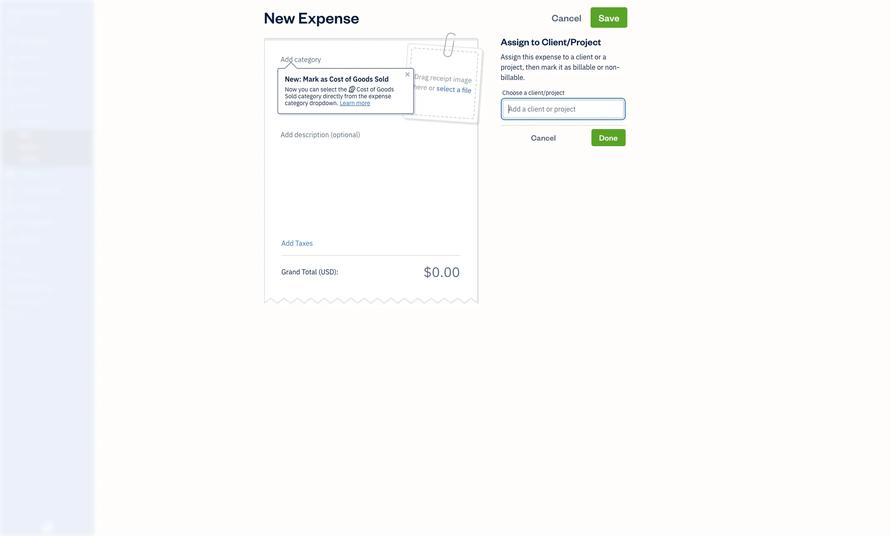 Task type: locate. For each thing, give the bounding box(es) containing it.
Date in MM/DD/YYYY format text field
[[282, 76, 337, 84]]

select
[[437, 84, 456, 94], [321, 86, 337, 93]]

cost up cost of goods sold category directly from the expense category dropdown.
[[330, 75, 344, 83]]

0 vertical spatial goods
[[353, 75, 373, 83]]

1 horizontal spatial of
[[370, 86, 376, 93]]

choose
[[503, 89, 523, 97]]

1 horizontal spatial the
[[359, 92, 368, 100]]

cancel button down add a client or project text field
[[501, 129, 587, 146]]

project image
[[6, 170, 16, 179]]

1 assign from the top
[[501, 35, 530, 47]]

0 horizontal spatial sold
[[285, 92, 297, 100]]

directly
[[323, 92, 343, 100]]

to inside assign this expense to a client or a project, then mark it as billable or non- billable.
[[563, 53, 570, 61]]

expense inside cost of goods sold category directly from the expense category dropdown.
[[369, 92, 392, 100]]

expense right from
[[369, 92, 392, 100]]

0 horizontal spatial expense
[[369, 92, 392, 100]]

1 horizontal spatial to
[[563, 53, 570, 61]]

here
[[413, 82, 428, 92]]

assign up this
[[501, 35, 530, 47]]

as up now you can select the
[[321, 75, 328, 83]]

as inside assign this expense to a client or a project, then mark it as billable or non- billable.
[[565, 63, 572, 71]]

sold
[[375, 75, 389, 83], [285, 92, 297, 100]]

1 horizontal spatial expense
[[536, 53, 562, 61]]

1 vertical spatial of
[[370, 86, 376, 93]]

to up this
[[532, 35, 540, 47]]

save button
[[591, 7, 628, 28]]

0 horizontal spatial select
[[321, 86, 337, 93]]

owner
[[7, 17, 23, 24]]

you
[[299, 86, 308, 93]]

client/project
[[529, 89, 565, 97]]

assign up project,
[[501, 53, 521, 61]]

choose a client/project
[[503, 89, 565, 97]]

mark
[[542, 63, 557, 71]]

as right it
[[565, 63, 572, 71]]

1 vertical spatial assign
[[501, 53, 521, 61]]

0 vertical spatial cost
[[330, 75, 344, 83]]

1 vertical spatial cost
[[357, 86, 369, 93]]

0 vertical spatial cancel
[[552, 12, 582, 24]]

learn
[[340, 99, 355, 107]]

assign for assign this expense to a client or a project, then mark it as billable or non- billable.
[[501, 53, 521, 61]]

a
[[571, 53, 575, 61], [603, 53, 607, 61], [457, 85, 461, 94], [524, 89, 527, 97]]

receipt
[[430, 73, 452, 83]]

expense inside assign this expense to a client or a project, then mark it as billable or non- billable.
[[536, 53, 562, 61]]

category down now
[[285, 99, 308, 107]]

dropdown.
[[310, 99, 339, 107]]

usd
[[321, 268, 334, 276]]

select down new: mark as cost of goods sold
[[321, 86, 337, 93]]

1 vertical spatial expense
[[369, 92, 392, 100]]

maria's
[[7, 8, 29, 16]]

0 vertical spatial as
[[565, 63, 572, 71]]

or inside drag receipt image here or
[[429, 83, 436, 92]]

sold inside cost of goods sold category directly from the expense category dropdown.
[[285, 92, 297, 100]]

expense
[[298, 7, 360, 27]]

or left non-
[[598, 63, 604, 71]]

money image
[[6, 203, 16, 211]]

new: mark as cost of goods sold
[[285, 75, 389, 83]]

estimate image
[[6, 70, 16, 78]]

Amount (USD) text field
[[424, 263, 460, 281]]

cancel
[[552, 12, 582, 24], [531, 133, 556, 142]]

or right client
[[595, 53, 601, 61]]

0 horizontal spatial goods
[[353, 75, 373, 83]]

1 horizontal spatial goods
[[377, 86, 394, 93]]

a up non-
[[603, 53, 607, 61]]

goods inside cost of goods sold category directly from the expense category dropdown.
[[377, 86, 394, 93]]

client image
[[6, 53, 16, 62]]

0 horizontal spatial of
[[345, 75, 352, 83]]

2 vertical spatial or
[[429, 83, 436, 92]]

of
[[345, 75, 352, 83], [370, 86, 376, 93]]

cost
[[330, 75, 344, 83], [357, 86, 369, 93]]

0 vertical spatial expense
[[536, 53, 562, 61]]

the down new: mark as cost of goods sold
[[338, 86, 347, 93]]

done button
[[592, 129, 626, 146]]

add
[[282, 239, 294, 248]]

goods up from
[[353, 75, 373, 83]]

to down 'client/project'
[[563, 53, 570, 61]]

0 vertical spatial assign
[[501, 35, 530, 47]]

goods left here on the top of the page
[[377, 86, 394, 93]]

Category text field
[[281, 54, 354, 65]]

from
[[345, 92, 357, 100]]

main element
[[0, 0, 115, 536]]

0 horizontal spatial as
[[321, 75, 328, 83]]

or right here on the top of the page
[[429, 83, 436, 92]]

1 horizontal spatial cost
[[357, 86, 369, 93]]

mark
[[303, 75, 319, 83]]

cancel down add a client or project text field
[[531, 133, 556, 142]]

1 vertical spatial goods
[[377, 86, 394, 93]]

select down receipt
[[437, 84, 456, 94]]

assign to client/project
[[501, 35, 602, 47]]

expense
[[536, 53, 562, 61], [369, 92, 392, 100]]

assign
[[501, 35, 530, 47], [501, 53, 521, 61]]

add taxes
[[282, 239, 313, 248]]

a left client
[[571, 53, 575, 61]]

timer image
[[6, 186, 16, 195]]

category
[[298, 92, 322, 100], [285, 99, 308, 107]]

cancel button up 'client/project'
[[544, 7, 590, 28]]

assign inside assign this expense to a client or a project, then mark it as billable or non- billable.
[[501, 53, 521, 61]]

now you can select the
[[285, 86, 349, 93]]

the right from
[[359, 92, 368, 100]]

of up from
[[345, 75, 352, 83]]

0 vertical spatial or
[[595, 53, 601, 61]]

assign for assign to client/project
[[501, 35, 530, 47]]

or
[[595, 53, 601, 61], [598, 63, 604, 71], [429, 83, 436, 92]]

goods
[[353, 75, 373, 83], [377, 86, 394, 93]]

0 horizontal spatial the
[[338, 86, 347, 93]]

expense up mark
[[536, 53, 562, 61]]

1 vertical spatial to
[[563, 53, 570, 61]]

0 vertical spatial cancel button
[[544, 7, 590, 28]]

2 assign from the top
[[501, 53, 521, 61]]

1 horizontal spatial select
[[437, 84, 456, 94]]

expense image
[[6, 118, 16, 127]]

cost up more
[[357, 86, 369, 93]]

dashboard image
[[6, 37, 16, 46]]

as
[[565, 63, 572, 71], [321, 75, 328, 83]]

the inside cost of goods sold category directly from the expense category dropdown.
[[359, 92, 368, 100]]

0 vertical spatial to
[[532, 35, 540, 47]]

close image
[[404, 71, 411, 78]]

bank connections image
[[6, 298, 92, 305]]

1 horizontal spatial sold
[[375, 75, 389, 83]]

cancel up 'client/project'
[[552, 12, 582, 24]]

0 horizontal spatial cost
[[330, 75, 344, 83]]

sold left you
[[285, 92, 297, 100]]

1 horizontal spatial as
[[565, 63, 572, 71]]

0 vertical spatial sold
[[375, 75, 389, 83]]

(
[[319, 268, 321, 276]]

the
[[338, 86, 347, 93], [359, 92, 368, 100]]

cancel button
[[544, 7, 590, 28], [501, 129, 587, 146]]

new expense
[[264, 7, 360, 27]]

to
[[532, 35, 540, 47], [563, 53, 570, 61]]

sold left close icon
[[375, 75, 389, 83]]

a left file
[[457, 85, 461, 94]]

save
[[599, 12, 620, 24]]

of up more
[[370, 86, 376, 93]]

freshbooks image
[[40, 523, 54, 533]]

chart image
[[6, 219, 16, 228]]

of inside cost of goods sold category directly from the expense category dropdown.
[[370, 86, 376, 93]]

1 vertical spatial sold
[[285, 92, 297, 100]]

learn more
[[340, 99, 371, 107]]



Task type: describe. For each thing, give the bounding box(es) containing it.
image
[[453, 75, 472, 85]]

learn more link
[[340, 99, 371, 107]]

Add a client or project text field
[[504, 101, 623, 118]]

choose a client/project element
[[501, 83, 626, 126]]

settings image
[[6, 312, 92, 319]]

this
[[523, 53, 534, 61]]

billable
[[573, 63, 596, 71]]

select inside select a file
[[437, 84, 456, 94]]

total
[[302, 268, 317, 276]]

a inside select a file
[[457, 85, 461, 94]]

billable.
[[501, 73, 525, 82]]

more
[[357, 99, 371, 107]]

it
[[559, 63, 563, 71]]

new:
[[285, 75, 302, 83]]

project,
[[501, 63, 525, 71]]

company
[[31, 8, 60, 16]]

add taxes button
[[282, 238, 313, 248]]

cost of goods sold category directly from the expense category dropdown.
[[285, 86, 394, 107]]

a right choose
[[524, 89, 527, 97]]

client
[[576, 53, 593, 61]]

maria's company owner
[[7, 8, 60, 24]]

grand total ( usd ):
[[282, 268, 339, 276]]

Description text field
[[277, 130, 456, 232]]

select a file
[[437, 84, 472, 95]]

1 vertical spatial or
[[598, 63, 604, 71]]

1 vertical spatial as
[[321, 75, 328, 83]]

items and services image
[[6, 284, 92, 291]]

non-
[[606, 63, 620, 71]]

0 vertical spatial of
[[345, 75, 352, 83]]

category down date in mm/dd/yyyy format text field
[[298, 92, 322, 100]]

payment image
[[6, 102, 16, 111]]

apps image
[[6, 257, 92, 264]]

assign this expense to a client or a project, then mark it as billable or non- billable.
[[501, 53, 620, 82]]

taxes
[[296, 239, 313, 248]]

file
[[462, 86, 472, 95]]

1 vertical spatial cancel button
[[501, 129, 587, 146]]

0 horizontal spatial to
[[532, 35, 540, 47]]

new
[[264, 7, 295, 27]]

drag receipt image here or
[[413, 72, 472, 92]]

then
[[526, 63, 540, 71]]

can
[[310, 86, 319, 93]]

drag
[[414, 72, 429, 82]]

):
[[334, 268, 339, 276]]

cost inside cost of goods sold category directly from the expense category dropdown.
[[357, 86, 369, 93]]

invoice image
[[6, 86, 16, 95]]

now
[[285, 86, 297, 93]]

client/project
[[542, 35, 602, 47]]

1 vertical spatial cancel
[[531, 133, 556, 142]]

team members image
[[6, 271, 92, 278]]

done
[[600, 133, 618, 142]]

select a file button
[[437, 83, 472, 96]]

report image
[[6, 235, 16, 244]]

grand
[[282, 268, 300, 276]]



Task type: vqa. For each thing, say whether or not it's contained in the screenshot.
the top llc
no



